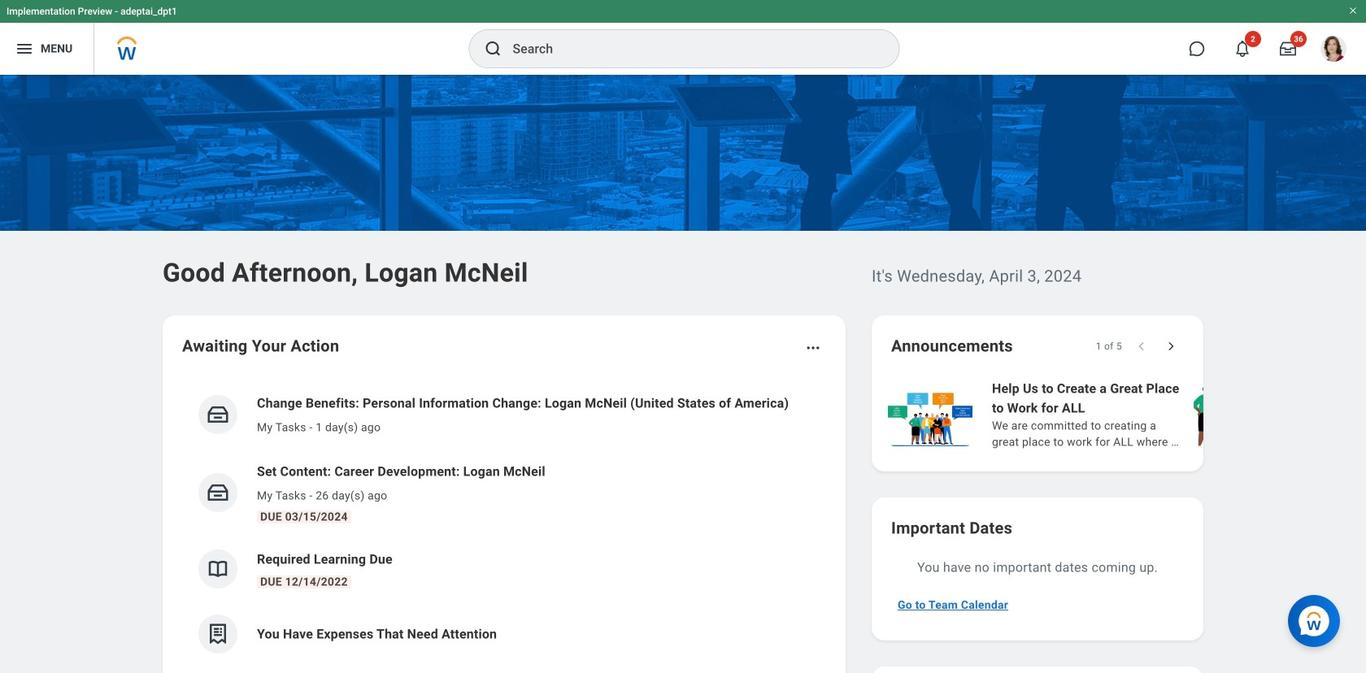 Task type: locate. For each thing, give the bounding box(es) containing it.
related actions image
[[805, 340, 821, 356]]

banner
[[0, 0, 1366, 75]]

status
[[1096, 340, 1122, 353]]

dashboard expenses image
[[206, 622, 230, 647]]

inbox image
[[206, 403, 230, 427]]

profile logan mcneil image
[[1321, 36, 1347, 65]]

list
[[885, 377, 1366, 452], [182, 381, 826, 667]]

inbox large image
[[1280, 41, 1296, 57]]

main content
[[0, 75, 1366, 673]]

notifications large image
[[1235, 41, 1251, 57]]

Search Workday  search field
[[513, 31, 866, 67]]

1 horizontal spatial list
[[885, 377, 1366, 452]]

0 horizontal spatial list
[[182, 381, 826, 667]]



Task type: describe. For each thing, give the bounding box(es) containing it.
justify image
[[15, 39, 34, 59]]

close environment banner image
[[1348, 6, 1358, 15]]

search image
[[483, 39, 503, 59]]

inbox image
[[206, 481, 230, 505]]

chevron right small image
[[1163, 338, 1179, 355]]

book open image
[[206, 557, 230, 581]]

chevron left small image
[[1134, 338, 1150, 355]]



Task type: vqa. For each thing, say whether or not it's contained in the screenshot.
the inbox large image
yes



